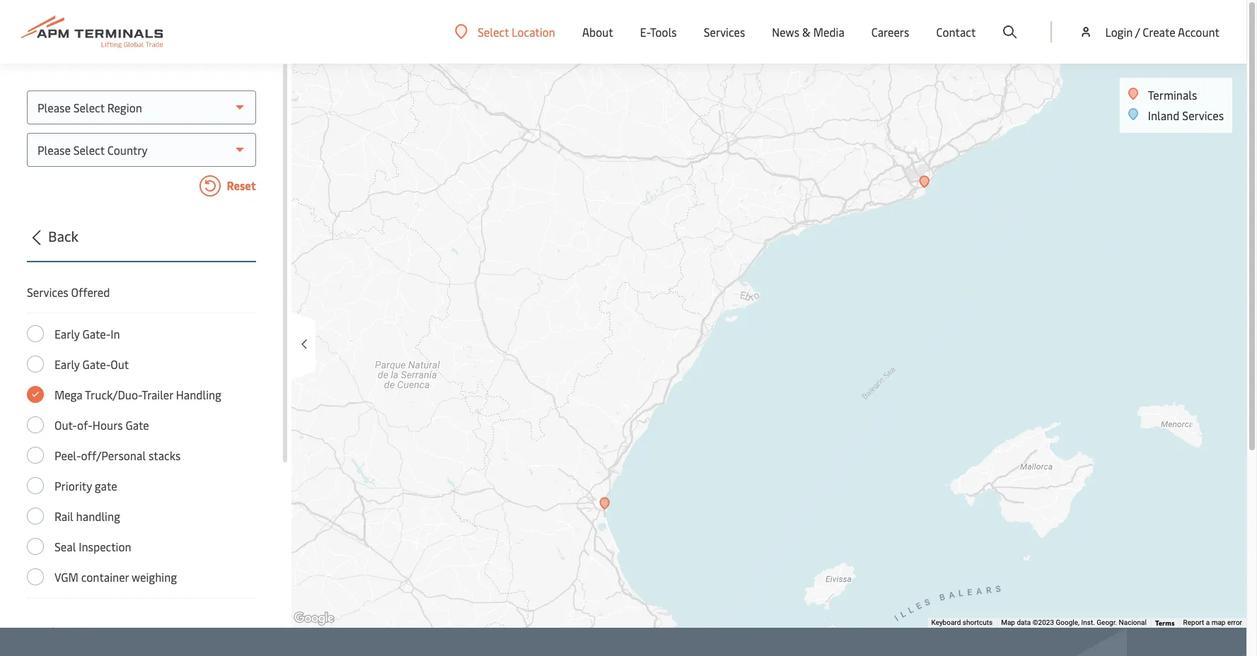 Task type: locate. For each thing, give the bounding box(es) containing it.
stacks
[[149, 448, 181, 463]]

of-
[[77, 417, 93, 433]]

news
[[772, 24, 800, 40]]

Rail handling radio
[[27, 508, 44, 525]]

Mega Truck/Duo-Trailer Handling radio
[[27, 386, 44, 403]]

reset button
[[27, 175, 256, 200]]

map region
[[286, 0, 1257, 657]]

2 early from the top
[[54, 357, 80, 372]]

e-
[[640, 24, 650, 40]]

VGM container weighing radio
[[27, 569, 44, 586]]

keyboard shortcuts button
[[931, 618, 993, 628]]

Priority gate radio
[[27, 478, 44, 495]]

gate- for out
[[82, 357, 111, 372]]

services down terminals
[[1182, 108, 1224, 123]]

location
[[512, 24, 555, 39]]

2 horizontal spatial services
[[1182, 108, 1224, 123]]

early
[[54, 326, 80, 342], [54, 357, 80, 372]]

login / create account link
[[1079, 0, 1220, 64]]

vgm
[[54, 570, 78, 585]]

1 early from the top
[[54, 326, 80, 342]]

select
[[478, 24, 509, 39]]

early gate-out
[[54, 357, 129, 372]]

offered
[[71, 284, 110, 300]]

news & media button
[[772, 0, 845, 64]]

inst.
[[1081, 619, 1095, 627]]

inspection
[[79, 539, 131, 555]]

container
[[81, 570, 129, 585]]

0 vertical spatial services
[[704, 24, 745, 40]]

services for services offered
[[27, 284, 68, 300]]

gate- down "early gate-in" at the left of the page
[[82, 357, 111, 372]]

Early Gate-Out radio
[[27, 356, 44, 373]]

media
[[813, 24, 845, 40]]

in
[[111, 326, 120, 342]]

0 vertical spatial early
[[54, 326, 80, 342]]

results — 2
[[27, 624, 85, 640]]

out
[[111, 357, 129, 372]]

early right early gate-in option
[[54, 326, 80, 342]]

back button
[[23, 226, 256, 262]]

gate- up early gate-out on the bottom left of page
[[82, 326, 111, 342]]

services
[[704, 24, 745, 40], [1182, 108, 1224, 123], [27, 284, 68, 300]]

2
[[79, 624, 85, 640]]

results
[[27, 624, 64, 640]]

early for early gate-out
[[54, 357, 80, 372]]

1 vertical spatial gate-
[[82, 357, 111, 372]]

early up mega on the left bottom
[[54, 357, 80, 372]]

e-tools
[[640, 24, 677, 40]]

0 horizontal spatial services
[[27, 284, 68, 300]]

services offered
[[27, 284, 110, 300]]

1 horizontal spatial services
[[704, 24, 745, 40]]

gate- for in
[[82, 326, 111, 342]]

google image
[[291, 610, 337, 628]]

1 gate- from the top
[[82, 326, 111, 342]]

0 vertical spatial gate-
[[82, 326, 111, 342]]

services left offered
[[27, 284, 68, 300]]

early for early gate-in
[[54, 326, 80, 342]]

2 vertical spatial services
[[27, 284, 68, 300]]

map
[[1001, 619, 1015, 627]]

report
[[1183, 619, 1204, 627]]

/
[[1135, 24, 1140, 40]]

gate
[[95, 478, 117, 494]]

priority
[[54, 478, 92, 494]]

inland services
[[1148, 108, 1224, 123]]

gate-
[[82, 326, 111, 342], [82, 357, 111, 372]]

seal
[[54, 539, 76, 555]]

terms
[[1155, 618, 1175, 628]]

error
[[1228, 619, 1242, 627]]

&
[[802, 24, 811, 40]]

select location button
[[455, 24, 555, 39]]

login
[[1105, 24, 1133, 40]]

back
[[48, 226, 78, 246]]

report a map error
[[1183, 619, 1242, 627]]

1 vertical spatial services
[[1182, 108, 1224, 123]]

1 vertical spatial early
[[54, 357, 80, 372]]

data
[[1017, 619, 1031, 627]]

2 gate- from the top
[[82, 357, 111, 372]]

map
[[1212, 619, 1226, 627]]

services right the tools
[[704, 24, 745, 40]]

account
[[1178, 24, 1220, 40]]



Task type: vqa. For each thing, say whether or not it's contained in the screenshot.
EARLY GATE-OUT 'radio'
yes



Task type: describe. For each thing, give the bounding box(es) containing it.
map data ©2023 google, inst. geogr. nacional
[[1001, 619, 1147, 627]]

truck/duo-
[[85, 387, 142, 403]]

—
[[67, 624, 76, 640]]

select location
[[478, 24, 555, 39]]

terms link
[[1155, 618, 1175, 628]]

a
[[1206, 619, 1210, 627]]

out-of-hours gate
[[54, 417, 149, 433]]

peel-
[[54, 448, 81, 463]]

seal inspection
[[54, 539, 131, 555]]

handling
[[76, 509, 120, 524]]

about
[[582, 24, 613, 40]]

contact
[[936, 24, 976, 40]]

keyboard
[[931, 619, 961, 627]]

peel-off/personal stacks
[[54, 448, 181, 463]]

gate
[[126, 417, 149, 433]]

services for services
[[704, 24, 745, 40]]

careers button
[[872, 0, 909, 64]]

weighing
[[132, 570, 177, 585]]

contact button
[[936, 0, 976, 64]]

geogr.
[[1097, 619, 1117, 627]]

trailer
[[142, 387, 173, 403]]

about button
[[582, 0, 613, 64]]

Peel-off/Personal stacks radio
[[27, 447, 44, 464]]

handling
[[176, 387, 221, 403]]

careers
[[872, 24, 909, 40]]

tools
[[650, 24, 677, 40]]

mega truck/duo-trailer handling
[[54, 387, 221, 403]]

shortcuts
[[963, 619, 993, 627]]

Early Gate-In radio
[[27, 325, 44, 342]]

©2023
[[1033, 619, 1054, 627]]

rail
[[54, 509, 73, 524]]

reset
[[224, 178, 256, 193]]

hours
[[93, 417, 123, 433]]

nacional
[[1119, 619, 1147, 627]]

google,
[[1056, 619, 1080, 627]]

vgm container weighing
[[54, 570, 177, 585]]

report a map error link
[[1183, 619, 1242, 627]]

create
[[1143, 24, 1176, 40]]

mega
[[54, 387, 83, 403]]

off/personal
[[81, 448, 146, 463]]

e-tools button
[[640, 0, 677, 64]]

Seal Inspection radio
[[27, 538, 44, 555]]

login / create account
[[1105, 24, 1220, 40]]

early gate-in
[[54, 326, 120, 342]]

keyboard shortcuts
[[931, 619, 993, 627]]

terminals
[[1148, 87, 1197, 103]]

services button
[[704, 0, 745, 64]]

out-
[[54, 417, 77, 433]]

inland
[[1148, 108, 1180, 123]]

rail handling
[[54, 509, 120, 524]]

news & media
[[772, 24, 845, 40]]

priority gate
[[54, 478, 117, 494]]

Out-of-Hours Gate radio
[[27, 417, 44, 434]]



